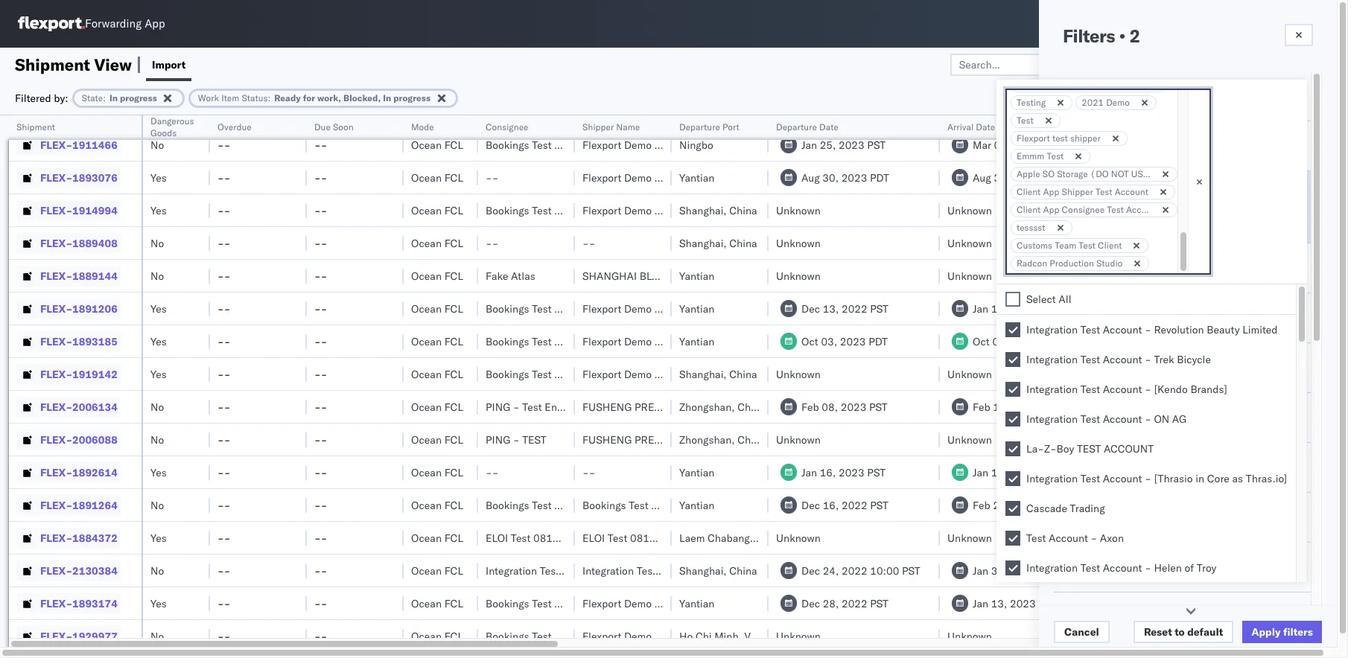 Task type: vqa. For each thing, say whether or not it's contained in the screenshot.
the Dec 16, 2022 PST
yes



Task type: describe. For each thing, give the bounding box(es) containing it.
client app shipper test account
[[1017, 186, 1149, 197]]

los angeles, ca for 2006134
[[1119, 400, 1196, 414]]

flex-1889144 button
[[16, 266, 121, 286]]

arrival inside button
[[948, 121, 974, 133]]

not
[[1111, 168, 1129, 180]]

flex- for 2006134
[[40, 400, 72, 414]]

client for client app massive consignee
[[1017, 79, 1041, 90]]

co. for dec 09, 2022 pst
[[694, 105, 708, 119]]

1911466
[[72, 138, 118, 152]]

dec 28, 2022 pst
[[802, 597, 889, 610]]

vessel
[[1063, 361, 1095, 375]]

[kendo
[[1154, 383, 1188, 396]]

1 horizontal spatial arrival date
[[1063, 561, 1123, 574]]

resize handle column header for departure date
[[922, 115, 940, 659]]

ocean fcl for flex-1815384
[[411, 105, 463, 119]]

2006134
[[72, 400, 118, 414]]

departure down la-z-boy test account
[[1063, 461, 1114, 475]]

2 vertical spatial 13,
[[991, 597, 1007, 610]]

z-
[[1044, 442, 1057, 456]]

jan down jun
[[1216, 597, 1231, 610]]

zhongshan, for ping - test
[[679, 433, 735, 447]]

ocean fcl for flex-1893076
[[411, 171, 463, 184]]

feb for flex-1893076
[[1216, 171, 1233, 184]]

flexport for 1929977
[[583, 630, 622, 643]]

ocean fcl for flex-2006134
[[411, 400, 463, 414]]

1 horizontal spatial mode
[[1063, 139, 1091, 153]]

yes for flex-1891206
[[150, 302, 167, 315]]

date down axon
[[1100, 561, 1123, 574]]

feb left 08,
[[802, 400, 819, 414]]

soon
[[333, 121, 354, 133]]

1 horizontal spatial departure port
[[1063, 411, 1138, 425]]

0 horizontal spatial test
[[522, 433, 546, 447]]

jan 27, 2023 pst
[[1216, 532, 1300, 545]]

feb 27, 2023 pst for los angeles, ca
[[1216, 400, 1302, 414]]

2 vertical spatial arrival
[[1063, 561, 1097, 574]]

jan down jan 31, 2023 17:30 pst
[[973, 597, 989, 610]]

1 vertical spatial 17,
[[991, 466, 1007, 479]]

consignee inside button
[[486, 121, 529, 133]]

angeles, for flex-1891206
[[1138, 302, 1179, 315]]

•
[[1119, 25, 1126, 47]]

long beach, california for nov
[[1119, 335, 1226, 348]]

23,
[[1234, 499, 1250, 512]]

ocean for 1889144
[[411, 269, 442, 283]]

yes for flex-1919142
[[150, 368, 167, 381]]

account
[[1104, 442, 1154, 456]]

flex-1893076
[[40, 171, 118, 184]]

pdt for oct 03, 2023 pdt
[[869, 335, 888, 348]]

zhongshan, china for ping - test
[[679, 433, 765, 447]]

flexport. image
[[18, 16, 85, 31]]

jan left 25,
[[802, 138, 817, 152]]

jan up jun
[[1216, 532, 1231, 545]]

17:30
[[1039, 564, 1068, 578]]

flex- for 1889408
[[40, 237, 72, 250]]

reset
[[1144, 626, 1172, 639]]

forwarding app link
[[18, 16, 165, 31]]

flex- for 1815384
[[40, 105, 72, 119]]

flex-1929977
[[40, 630, 118, 643]]

Search Shipments (/) text field
[[1063, 13, 1207, 35]]

departure up la-z-boy test account
[[1063, 411, 1114, 425]]

arrival date inside button
[[948, 121, 995, 133]]

1 progress from the left
[[120, 92, 157, 103]]

yantian for oct 03, 2023 pdt
[[679, 335, 715, 348]]

flexport for 1893185
[[583, 335, 622, 348]]

of
[[1185, 562, 1194, 575]]

resize handle column header for departure port
[[751, 115, 769, 659]]

1893174
[[72, 597, 118, 610]]

item
[[221, 92, 239, 103]]

pdt for oct 04, 2023 pdt
[[1040, 335, 1059, 348]]

3 resize handle column header from the left
[[289, 115, 307, 659]]

0 vertical spatial 16,
[[991, 302, 1007, 315]]

radcon
[[1017, 258, 1048, 269]]

bookings test consignee for dec 13, 2022 pst
[[486, 302, 604, 315]]

2021 demo
[[1082, 97, 1130, 108]]

select
[[1027, 293, 1056, 306]]

ca for flex-1889144
[[1182, 269, 1196, 283]]

emmm test
[[1017, 150, 1064, 162]]

1 vertical spatial shipper name
[[1063, 261, 1134, 275]]

departure port button
[[672, 118, 754, 133]]

flex- for 1892614
[[40, 466, 72, 479]]

date inside quoted delivery date
[[1216, 127, 1235, 139]]

feb 08, 2023 pst
[[802, 400, 888, 414]]

1914994
[[72, 204, 118, 217]]

rotterdam, for feb 28, 2023 pst
[[1119, 630, 1172, 643]]

28, for dec
[[823, 597, 839, 610]]

consignee for flex-1893185
[[554, 335, 604, 348]]

due soon
[[314, 121, 354, 133]]

date up 25,
[[819, 121, 839, 133]]

jun 19, 2023 pdt
[[1216, 564, 1301, 578]]

no for flex-1889408
[[150, 237, 164, 250]]

resize handle column header for shipper name
[[654, 115, 672, 659]]

3 bookings test consignee from the top
[[486, 204, 604, 217]]

04, for oct
[[993, 335, 1009, 348]]

yantian for dec 13, 2022 pst
[[679, 302, 715, 315]]

03, for oct
[[821, 335, 837, 348]]

helen
[[1154, 562, 1182, 575]]

1 vertical spatial jan 13, 2023 pst
[[973, 597, 1057, 610]]

1 vertical spatial arrival
[[1063, 511, 1097, 524]]

forwarding app
[[85, 17, 165, 31]]

feb 22, 2023 pst
[[973, 499, 1059, 512]]

demo for 1893076
[[624, 171, 652, 184]]

45
[[1079, 216, 1092, 229]]

thailand
[[756, 532, 797, 545]]

2 081801 from the left
[[630, 532, 669, 545]]

0 vertical spatial co.,
[[696, 269, 717, 283]]

client for client app consignee test account
[[1017, 204, 1041, 215]]

flexport for 1891206
[[583, 302, 622, 315]]

laem chabang, thailand
[[679, 532, 797, 545]]

yantian for dec 09, 2022 pst
[[679, 105, 715, 119]]

3 yantian from the top
[[679, 269, 715, 283]]

flex-1889408
[[40, 237, 118, 250]]

ag
[[1172, 413, 1187, 426]]

2 in from the left
[[383, 92, 391, 103]]

bookings for flex-1891206
[[486, 302, 529, 315]]

flex-1914994 button
[[16, 200, 121, 221]]

flex-1891264
[[40, 499, 118, 512]]

aug 30, 2023 pdt
[[802, 171, 889, 184]]

1884372
[[72, 532, 118, 545]]

co. for oct 03, 2023 pdt
[[694, 335, 708, 348]]

nov for nov 28, 2022 pst
[[1216, 105, 1234, 119]]

chabang,
[[708, 532, 753, 545]]

bookings for flex-1911466
[[486, 138, 529, 152]]

co. for dec 28, 2022 pst
[[694, 597, 708, 610]]

1 vertical spatial jan 16, 2023 pst
[[802, 466, 886, 479]]

angeles, for flex-1919142
[[1138, 368, 1179, 381]]

date up the "mar"
[[976, 121, 995, 133]]

4 resize handle column header from the left
[[386, 115, 404, 659]]

fusheng precision co., ltd for ping - test entity
[[583, 400, 734, 414]]

6 bookings test consignee from the top
[[486, 368, 604, 381]]

dangerous
[[150, 115, 194, 127]]

jan down jan 09, 2023 pst
[[1216, 269, 1231, 283]]

2 eloi test 081801 from the left
[[583, 532, 669, 545]]

fcl for flex-1914994
[[444, 204, 463, 217]]

jan up dec 16, 2022 pst at right bottom
[[802, 466, 817, 479]]

aug for aug 31, 2023 pdt
[[973, 171, 991, 184]]

filters
[[1063, 25, 1115, 47]]

as
[[1232, 472, 1243, 486]]

11 resize handle column header from the left
[[1190, 115, 1208, 659]]

los angeles, ca for 1914994
[[1119, 204, 1196, 217]]

7 flexport demo shipper co. from the top
[[583, 368, 708, 381]]

los for flex-1893174
[[1119, 597, 1136, 610]]

shipment for shipment
[[16, 121, 55, 133]]

rotterdam, netherlands for jun
[[1119, 564, 1233, 578]]

ocean for 1891264
[[411, 499, 442, 512]]

integration test account - helen of troy
[[1027, 562, 1217, 575]]

beach, for nov 20, 2023 pst
[[1145, 335, 1178, 348]]

ocean for 2006088
[[411, 433, 442, 447]]

ocean fcl for flex-1892614
[[411, 466, 463, 479]]

shanghai, china for jan 30, 2023 pst
[[679, 204, 757, 217]]

consignee for flex-1919142
[[554, 368, 604, 381]]

1 : from the left
[[103, 92, 106, 103]]

4 co. from the top
[[694, 204, 708, 217]]

app for client app shipper test account
[[1043, 186, 1060, 197]]

2006088
[[72, 433, 118, 447]]

flex- for 2006088
[[40, 433, 72, 447]]

06,
[[1236, 368, 1252, 381]]

2 : from the left
[[268, 92, 271, 103]]

los angeles, ca for 1892614
[[1119, 466, 1196, 479]]

minh,
[[715, 630, 742, 643]]

2 progress from the left
[[393, 92, 431, 103]]

bookings test consignee for dec 16, 2022 pst
[[486, 499, 604, 512]]

flex-1889408 button
[[16, 233, 121, 254]]

1 in from the left
[[109, 92, 118, 103]]

1919142
[[72, 368, 118, 381]]

consignee button
[[478, 118, 560, 133]]

2130384
[[72, 564, 118, 578]]

1 horizontal spatial jan 16, 2023 pst
[[973, 302, 1057, 315]]

date down account on the right
[[1117, 461, 1140, 475]]

departure up jan 25, 2023 pst
[[776, 121, 817, 133]]

reset to default button
[[1134, 621, 1234, 644]]

2022 for dec 13, 2022 pst
[[842, 302, 868, 315]]

feb left 22,
[[973, 499, 991, 512]]

31, for aug
[[994, 171, 1010, 184]]

ho
[[679, 630, 693, 643]]

feb left the '14,'
[[973, 400, 991, 414]]

flexport for 1893076
[[583, 171, 622, 184]]

shanghai, for feb 06, 2023 pst
[[679, 368, 727, 381]]

flex-2130384 button
[[16, 561, 121, 581]]

shipment view
[[15, 54, 132, 75]]

rotterdam, netherlands for feb
[[1119, 630, 1233, 643]]

2 eloi from the left
[[583, 532, 605, 545]]

7 co. from the top
[[694, 368, 708, 381]]

arrival port
[[1063, 511, 1121, 524]]

la-z-boy test account
[[1027, 442, 1154, 456]]

1815384
[[72, 105, 118, 119]]

client for client name
[[1063, 189, 1093, 203]]

os
[[1306, 18, 1320, 29]]

bookings test consignee for dec 09, 2022 pst
[[486, 105, 604, 119]]

jan left 23,
[[1216, 499, 1231, 512]]

30, down 25,
[[823, 171, 839, 184]]

28, for nov
[[1237, 105, 1253, 119]]

ocean for 1815384
[[411, 105, 442, 119]]

name inside button
[[616, 121, 640, 133]]

ocean fcl for flex-2130384
[[411, 564, 463, 578]]

resize handle column header for consignee
[[557, 115, 575, 659]]

fcl for flex-1919142
[[444, 368, 463, 381]]

1 vertical spatial 13,
[[823, 302, 839, 315]]

4 flexport demo shipper co. from the top
[[583, 204, 708, 217]]

jan up beauty
[[1216, 302, 1231, 315]]

Search... text field
[[950, 53, 1113, 76]]

ping for ping - test
[[486, 433, 511, 447]]

apply
[[1252, 626, 1281, 639]]

bookings for flex-1929977
[[486, 630, 529, 643]]

mode inside button
[[411, 121, 434, 133]]

nov 20, 2023 pst
[[1216, 335, 1303, 348]]

account for trek
[[1103, 353, 1142, 367]]

1893076
[[72, 171, 118, 184]]

radcon production studio
[[1017, 258, 1123, 269]]

1 vertical spatial jan 17, 2023 pst
[[973, 466, 1057, 479]]

20,
[[1237, 335, 1253, 348]]

jan up "oct 04, 2023 pdt" on the bottom right of the page
[[973, 302, 989, 315]]

state : in progress
[[82, 92, 157, 103]]

atlas
[[511, 269, 535, 283]]

fcl for flex-1815384
[[444, 105, 463, 119]]

dec 09, 2022 pst
[[802, 105, 889, 119]]

netherlands for jun 19, 2023 pdt
[[1175, 564, 1233, 578]]

30, up jan 09, 2023 pst
[[1234, 204, 1250, 217]]

jan up jan 09, 2023 pst
[[1216, 204, 1231, 217]]

vessel name
[[1063, 361, 1127, 375]]

flex-1911466 button
[[16, 134, 121, 155]]

la-
[[1027, 442, 1044, 456]]

flex-1815384 button
[[16, 102, 121, 123]]

feb 02, 2023 pst for pst
[[1216, 138, 1302, 152]]

testing
[[1017, 97, 1046, 108]]

shipper name button
[[575, 118, 657, 133]]

1 horizontal spatial jan 17, 2023 pst
[[1216, 302, 1300, 315]]

integration test account - revolution beauty limited
[[1027, 323, 1278, 337]]

dec 04, 2023 pst
[[1216, 466, 1303, 479]]

in
[[1196, 472, 1205, 486]]

flex-2006088
[[40, 433, 118, 447]]

ocean for 1929977
[[411, 630, 442, 643]]

ca for flex-1893174
[[1182, 597, 1196, 610]]

shipper name inside button
[[583, 121, 640, 133]]

1 eloi test 081801 from the left
[[486, 532, 572, 545]]

flex-1892614 button
[[16, 462, 121, 483]]



Task type: locate. For each thing, give the bounding box(es) containing it.
0 vertical spatial shipment
[[15, 54, 90, 75]]

los angeles, ca down the trek
[[1119, 368, 1196, 381]]

oct 04, 2023 pdt
[[973, 335, 1059, 348]]

1 horizontal spatial jan 13, 2023 pst
[[1216, 269, 1300, 283]]

feb for flex-1929977
[[1216, 630, 1233, 643]]

8 resize handle column header from the left
[[751, 115, 769, 659]]

demo for 1893185
[[624, 335, 652, 348]]

1 yes from the top
[[150, 171, 167, 184]]

demo
[[1106, 97, 1130, 108], [624, 105, 652, 119], [624, 138, 652, 152], [624, 171, 652, 184], [624, 204, 652, 217], [624, 302, 652, 315], [624, 335, 652, 348], [624, 368, 652, 381], [624, 597, 652, 610], [624, 630, 652, 643]]

flex- down flex-1884372 "button"
[[40, 564, 72, 578]]

ready
[[274, 92, 301, 103]]

08,
[[822, 400, 838, 414]]

los angeles, ca for 1889408
[[1119, 237, 1196, 250]]

account
[[1115, 186, 1149, 197], [1126, 204, 1160, 215], [1103, 323, 1142, 337], [1103, 353, 1142, 367], [1103, 383, 1142, 396], [1103, 413, 1142, 426], [1103, 472, 1142, 486], [1049, 532, 1088, 545], [1103, 562, 1142, 575]]

2 co. from the top
[[694, 138, 708, 152]]

1 horizontal spatial 17,
[[1234, 302, 1250, 315]]

10 ca from the top
[[1182, 466, 1196, 479]]

1 long from the top
[[1119, 335, 1142, 348]]

jan
[[802, 138, 817, 152], [1216, 204, 1231, 217], [1216, 237, 1231, 250], [1216, 269, 1231, 283], [973, 302, 989, 315], [1216, 302, 1231, 315], [802, 466, 817, 479], [973, 466, 989, 479], [1216, 499, 1231, 512], [1216, 532, 1231, 545], [973, 564, 989, 578], [973, 597, 989, 610], [1216, 597, 1231, 610]]

3 co. from the top
[[694, 171, 708, 184]]

8 yantian from the top
[[679, 597, 715, 610]]

demo for 1919142
[[624, 368, 652, 381]]

0 vertical spatial rotterdam,
[[1119, 564, 1172, 578]]

9 angeles, from the top
[[1138, 400, 1179, 414]]

no for flex-1889144
[[150, 269, 164, 283]]

flex-1815384
[[40, 105, 118, 119]]

0 vertical spatial final port
[[1119, 121, 1158, 133]]

departure date
[[776, 121, 839, 133], [1063, 461, 1140, 475]]

4 integration from the top
[[1027, 413, 1078, 426]]

jan 17, 2023 pst
[[1216, 302, 1300, 315], [973, 466, 1057, 479]]

9 ocean fcl from the top
[[411, 368, 463, 381]]

fusheng
[[583, 400, 632, 414], [583, 433, 632, 447]]

no right 2130384
[[150, 564, 164, 578]]

1 nov from the top
[[1216, 105, 1234, 119]]

flex-2130384
[[40, 564, 118, 578]]

1929977
[[72, 630, 118, 643]]

ping - test
[[486, 433, 546, 447]]

13 fcl from the top
[[444, 499, 463, 512]]

axon
[[1100, 532, 1124, 545]]

16 fcl from the top
[[444, 597, 463, 610]]

long beach, california up the trek
[[1119, 335, 1226, 348]]

:
[[103, 92, 106, 103], [268, 92, 271, 103]]

los up studio
[[1119, 237, 1136, 250]]

date down quoted
[[1216, 127, 1235, 139]]

bookings for flex-1891264
[[486, 499, 529, 512]]

16, up dec 16, 2022 pst at right bottom
[[820, 466, 836, 479]]

shipper name
[[583, 121, 640, 133], [1063, 261, 1134, 275]]

account for helen
[[1103, 562, 1142, 575]]

1 vertical spatial shipment
[[16, 121, 55, 133]]

customs team test client
[[1017, 240, 1122, 251]]

1 vertical spatial netherlands
[[1175, 630, 1233, 643]]

los up integration test account - revolution beauty limited
[[1119, 302, 1136, 315]]

7 fcl from the top
[[444, 302, 463, 315]]

0 horizontal spatial 04,
[[993, 335, 1009, 348]]

dangerous goods button
[[143, 112, 205, 139]]

progress up mode button
[[393, 92, 431, 103]]

1 horizontal spatial progress
[[393, 92, 431, 103]]

integration test account - [thrasio in core as thras.io]
[[1027, 472, 1287, 486]]

los angeles, ca up reset
[[1119, 597, 1196, 610]]

8 yes from the top
[[150, 597, 167, 610]]

no for flex-2130384
[[150, 564, 164, 578]]

departure port up ningbo
[[679, 121, 739, 133]]

china for flex-1919142
[[730, 368, 757, 381]]

10 fcl from the top
[[444, 400, 463, 414]]

2 flex- from the top
[[40, 138, 72, 152]]

shipment up by:
[[15, 54, 90, 75]]

1 vertical spatial nov
[[1216, 335, 1234, 348]]

1 rotterdam, from the top
[[1119, 564, 1172, 578]]

flex- down flex-1893076 button
[[40, 204, 72, 217]]

jun
[[1216, 564, 1232, 578]]

test
[[522, 433, 546, 447], [1077, 442, 1101, 456]]

flex- inside 'button'
[[40, 597, 72, 610]]

6 resize handle column header from the left
[[557, 115, 575, 659]]

6 co. from the top
[[694, 335, 708, 348]]

1 aug from the left
[[802, 171, 820, 184]]

departure up ningbo
[[679, 121, 720, 133]]

2021
[[1082, 97, 1104, 108]]

31, left apple
[[994, 171, 1010, 184]]

1 horizontal spatial eloi test 081801
[[583, 532, 669, 545]]

aug 31, 2023 pdt
[[973, 171, 1061, 184]]

oct for oct 04, 2023 pdt
[[973, 335, 990, 348]]

dec 24, 2022 10:00 pst
[[802, 564, 920, 578]]

status
[[242, 92, 268, 103]]

import
[[152, 58, 186, 71]]

13, down jan 31, 2023 17:30 pst
[[991, 597, 1007, 610]]

feb 27, 2023 pst up dec 04, 2023 pst
[[1216, 433, 1302, 447]]

1 fusheng precision co., ltd from the top
[[583, 400, 734, 414]]

no for flex-2006088
[[150, 433, 164, 447]]

departure date inside button
[[776, 121, 839, 133]]

1 horizontal spatial state
[[1063, 89, 1089, 103]]

dec for dec 09, 2022 pst
[[802, 105, 820, 119]]

emmm
[[1017, 150, 1045, 162]]

1 vertical spatial 09,
[[1234, 237, 1250, 250]]

2 integration from the top
[[1027, 353, 1078, 367]]

flex- down the flex-2006134 button
[[40, 433, 72, 447]]

oct
[[802, 335, 819, 348], [973, 335, 990, 348]]

2022 for dec 24, 2022 10:00 pst
[[842, 564, 868, 578]]

yes right the 1914994
[[150, 204, 167, 217]]

flex-1891206 button
[[16, 298, 121, 319]]

beach, up the trek
[[1145, 335, 1178, 348]]

0 horizontal spatial shipper name
[[583, 121, 640, 133]]

1 vertical spatial departure date
[[1063, 461, 1140, 475]]

flex- up the flex-2006134 button
[[40, 368, 72, 381]]

no right 1891264
[[150, 499, 164, 512]]

final up cancel
[[1063, 611, 1088, 624]]

1 vertical spatial fusheng
[[583, 433, 632, 447]]

1 rotterdam, netherlands from the top
[[1119, 564, 1233, 578]]

oct up 'feb 14, 2023 pst'
[[973, 335, 990, 348]]

pdt down jan 25, 2023 pst
[[870, 171, 889, 184]]

0 vertical spatial 03,
[[994, 138, 1010, 152]]

bookings for flex-1914994
[[486, 204, 529, 217]]

16, up 24,
[[823, 499, 839, 512]]

los angeles, ca down account on the right
[[1119, 466, 1196, 479]]

client up testing
[[1017, 79, 1041, 90]]

1 horizontal spatial 09,
[[1234, 237, 1250, 250]]

arrival down "test account - axon" at the bottom
[[1063, 561, 1097, 574]]

9 ca from the top
[[1182, 400, 1196, 414]]

shanghai, for jun 19, 2023 pdt
[[679, 564, 727, 578]]

quoted
[[1216, 115, 1246, 127]]

1 vertical spatial zhongshan,
[[679, 433, 735, 447]]

select all
[[1027, 293, 1072, 306]]

apple so storage (do not use)
[[1017, 168, 1154, 180]]

flexport for 1815384
[[583, 105, 622, 119]]

production
[[1050, 258, 1094, 269]]

09, for 2023
[[1234, 237, 1250, 250]]

no for flex-1929977
[[150, 630, 164, 643]]

1 horizontal spatial in
[[383, 92, 391, 103]]

los down integration test account - [kendo brands]
[[1119, 400, 1136, 414]]

0 vertical spatial 17,
[[1234, 302, 1250, 315]]

0 horizontal spatial jan 17, 2023 pst
[[973, 466, 1057, 479]]

work,
[[317, 92, 341, 103]]

7 yantian from the top
[[679, 499, 715, 512]]

1 vertical spatial fusheng precision co., ltd
[[583, 433, 734, 447]]

shipment button
[[9, 118, 127, 133]]

netherlands for feb 28, 2023 pst
[[1175, 630, 1233, 643]]

1 vertical spatial final
[[1063, 611, 1088, 624]]

final port down 2021 demo
[[1119, 121, 1158, 133]]

9 no from the top
[[150, 630, 164, 643]]

2 rotterdam, from the top
[[1119, 630, 1172, 643]]

2 vertical spatial co.,
[[692, 433, 714, 447]]

integration down vessel in the bottom right of the page
[[1027, 383, 1078, 396]]

flex-1891206
[[40, 302, 118, 315]]

0 vertical spatial california
[[1180, 335, 1226, 348]]

1 vertical spatial precision
[[635, 433, 690, 447]]

consignee for flex-1911466
[[554, 138, 604, 152]]

flex- for 1911466
[[40, 138, 72, 152]]

departure date down la-z-boy test account
[[1063, 461, 1140, 475]]

7 resize handle column header from the left
[[654, 115, 672, 659]]

17, up limited
[[1234, 302, 1250, 315]]

0 vertical spatial zhongshan, china
[[679, 400, 765, 414]]

ocean for 1893174
[[411, 597, 442, 610]]

1893185
[[72, 335, 118, 348]]

los angeles, ca down the final port button
[[1119, 138, 1196, 152]]

2 nov from the top
[[1216, 335, 1234, 348]]

10 los angeles, ca from the top
[[1119, 466, 1196, 479]]

1891264
[[72, 499, 118, 512]]

30, left testing
[[994, 105, 1010, 119]]

2 vertical spatial 27,
[[1234, 532, 1250, 545]]

1 horizontal spatial 13,
[[991, 597, 1007, 610]]

2022 right 24,
[[842, 564, 868, 578]]

port inside button
[[1141, 121, 1158, 133]]

dec for dec 24, 2022 10:00 pst
[[802, 564, 820, 578]]

state for state : in progress
[[82, 92, 103, 103]]

shanghai, china
[[679, 204, 757, 217], [679, 237, 757, 250], [679, 368, 757, 381], [679, 564, 757, 578]]

9 bookings test consignee from the top
[[486, 630, 604, 643]]

los down 'integration test account - helen of troy'
[[1119, 597, 1136, 610]]

1 long beach, california from the top
[[1119, 335, 1226, 348]]

final down 2021 demo
[[1119, 121, 1139, 133]]

0 vertical spatial departure port
[[679, 121, 739, 133]]

0 vertical spatial 04,
[[993, 335, 1009, 348]]

yes down goods
[[150, 171, 167, 184]]

mode button
[[404, 118, 463, 133]]

arrival date up the "mar"
[[948, 121, 995, 133]]

0 vertical spatial jan 16, 2023 pst
[[973, 302, 1057, 315]]

arrival up "test account - axon" at the bottom
[[1063, 511, 1097, 524]]

0 horizontal spatial final port
[[1063, 611, 1112, 624]]

ocean for 1889408
[[411, 237, 442, 250]]

2 ocean fcl from the top
[[411, 138, 463, 152]]

dec for dec 28, 2022 pst
[[802, 597, 820, 610]]

filters • 2
[[1063, 25, 1140, 47]]

flexport for 1919142
[[583, 368, 622, 381]]

flex- inside 'button'
[[40, 433, 72, 447]]

integration down "test account - axon" at the bottom
[[1027, 562, 1078, 575]]

0 vertical spatial jan 13, 2023 pst
[[1216, 269, 1300, 283]]

6 yantian from the top
[[679, 466, 715, 479]]

flex-1884372 button
[[16, 528, 121, 549]]

jan down 45 button
[[1216, 237, 1231, 250]]

1 vertical spatial arrival date
[[1063, 561, 1123, 574]]

6 no from the top
[[150, 433, 164, 447]]

02, for aug 31, 2023 pdt
[[1236, 171, 1252, 184]]

precision for ping - test
[[635, 433, 690, 447]]

28, for feb
[[1236, 630, 1252, 643]]

flex- down shipment button
[[40, 138, 72, 152]]

1 horizontal spatial aug
[[973, 171, 991, 184]]

ping
[[486, 400, 511, 414], [486, 433, 511, 447]]

0 horizontal spatial arrival date
[[948, 121, 995, 133]]

0 horizontal spatial aug
[[802, 171, 820, 184]]

test right boy
[[1077, 442, 1101, 456]]

1 horizontal spatial departure date
[[1063, 461, 1140, 475]]

flex-1911466
[[40, 138, 118, 152]]

9 ocean from the top
[[411, 368, 442, 381]]

shipper for flex-1891264
[[651, 499, 688, 512]]

to
[[1175, 626, 1185, 639]]

13, up oct 03, 2023 pdt
[[823, 302, 839, 315]]

demo for 1815384
[[624, 105, 652, 119]]

9 los from the top
[[1119, 400, 1136, 414]]

1 yantian from the top
[[679, 105, 715, 119]]

7 angeles, from the top
[[1138, 302, 1179, 315]]

5 resize handle column header from the left
[[460, 115, 478, 659]]

long for jan 27, 2023 pst
[[1119, 532, 1142, 545]]

(do
[[1090, 168, 1109, 180]]

8 ca from the top
[[1182, 368, 1196, 381]]

flexport demo shipper co. for aug 30, 2023 pdt
[[583, 171, 708, 184]]

0 vertical spatial 28,
[[1237, 105, 1253, 119]]

feb 27, 2023 pst
[[1216, 400, 1302, 414], [1216, 433, 1302, 447]]

fake
[[486, 269, 508, 283]]

yes right 1919142
[[150, 368, 167, 381]]

11 angeles, from the top
[[1138, 597, 1179, 610]]

flex-1884372
[[40, 532, 118, 545]]

6 integration from the top
[[1027, 562, 1078, 575]]

1 eloi from the left
[[486, 532, 508, 545]]

ocean fcl
[[411, 105, 463, 119], [411, 138, 463, 152], [411, 171, 463, 184], [411, 204, 463, 217], [411, 237, 463, 250], [411, 269, 463, 283], [411, 302, 463, 315], [411, 335, 463, 348], [411, 368, 463, 381], [411, 400, 463, 414], [411, 433, 463, 447], [411, 466, 463, 479], [411, 499, 463, 512], [411, 532, 463, 545], [411, 564, 463, 578], [411, 597, 463, 610], [411, 630, 463, 643]]

4 angeles, from the top
[[1138, 204, 1179, 217]]

2 resize handle column header from the left
[[192, 115, 210, 659]]

0 horizontal spatial jan 16, 2023 pst
[[802, 466, 886, 479]]

7 flex- from the top
[[40, 302, 72, 315]]

1 vertical spatial ping
[[486, 433, 511, 447]]

2 los angeles, ca from the top
[[1119, 138, 1196, 152]]

long up 'integration test account - helen of troy'
[[1119, 532, 1142, 545]]

4 ocean from the top
[[411, 204, 442, 217]]

0 vertical spatial zhongshan,
[[679, 400, 735, 414]]

flexport demo shipper co. for dec 09, 2022 pst
[[583, 105, 708, 119]]

1 ping from the top
[[486, 400, 511, 414]]

jan 30, 2023 pst for shanghai, china
[[1216, 204, 1300, 217]]

15 ocean fcl from the top
[[411, 564, 463, 578]]

shipper for flex-1891206
[[655, 302, 691, 315]]

0 vertical spatial rotterdam, netherlands
[[1119, 564, 1233, 578]]

0 vertical spatial fusheng precision co., ltd
[[583, 400, 734, 414]]

jan left the 17:30
[[973, 564, 989, 578]]

no right 1889144
[[150, 269, 164, 283]]

2 oct from the left
[[973, 335, 990, 348]]

yes right 1884372
[[150, 532, 167, 545]]

03, right the "mar"
[[994, 138, 1010, 152]]

fcl for flex-1884372
[[444, 532, 463, 545]]

03,
[[994, 138, 1010, 152], [821, 335, 837, 348]]

jan 13, 2023 pst down jan 31, 2023 17:30 pst
[[973, 597, 1057, 610]]

03, for mar
[[994, 138, 1010, 152]]

1 horizontal spatial 03,
[[994, 138, 1010, 152]]

port inside button
[[723, 121, 739, 133]]

1 vertical spatial rotterdam, netherlands
[[1119, 630, 1233, 643]]

rotterdam, netherlands
[[1119, 564, 1233, 578], [1119, 630, 1233, 643]]

flex- inside button
[[40, 171, 72, 184]]

31, left the 17:30
[[991, 564, 1007, 578]]

0 horizontal spatial oct
[[802, 335, 819, 348]]

1 integration from the top
[[1027, 323, 1078, 337]]

1 bookings test consignee from the top
[[486, 105, 604, 119]]

ca for flex-2006134
[[1182, 400, 1196, 414]]

5 ocean from the top
[[411, 237, 442, 250]]

2 vertical spatial 16,
[[823, 499, 839, 512]]

1 no from the top
[[150, 105, 164, 119]]

ningbo
[[679, 138, 713, 152]]

1 angeles, from the top
[[1138, 105, 1179, 119]]

feb left 06,
[[1216, 368, 1233, 381]]

1 fusheng from the top
[[583, 400, 632, 414]]

test
[[532, 105, 552, 119], [1017, 115, 1034, 126], [532, 138, 552, 152], [1047, 150, 1064, 162], [1096, 186, 1113, 197], [532, 204, 552, 217], [1107, 204, 1124, 215], [1079, 240, 1096, 251], [532, 302, 552, 315], [1081, 323, 1100, 337], [532, 335, 552, 348], [1081, 353, 1100, 367], [532, 368, 552, 381], [1081, 383, 1100, 396], [522, 400, 542, 414], [1081, 413, 1100, 426], [1081, 472, 1100, 486], [532, 499, 552, 512], [629, 499, 649, 512], [511, 532, 531, 545], [608, 532, 627, 545], [1027, 532, 1046, 545], [1081, 562, 1100, 575], [532, 597, 552, 610], [532, 630, 552, 643]]

flex-2006134
[[40, 400, 118, 414]]

los angeles, ca for 1911466
[[1119, 138, 1196, 152]]

shanghai
[[583, 269, 637, 283]]

nov
[[1216, 105, 1234, 119], [1216, 335, 1234, 348]]

flex- up flex-1891264 button
[[40, 466, 72, 479]]

los angeles, ca up integration test account - revolution beauty limited
[[1119, 302, 1196, 315]]

client up client app consignee test account
[[1063, 189, 1093, 203]]

list box
[[997, 285, 1296, 659]]

jan up feb 22, 2023 pst
[[973, 466, 989, 479]]

3 shanghai, from the top
[[679, 368, 727, 381]]

02, down quoted delivery date
[[1236, 171, 1252, 184]]

0 horizontal spatial eloi
[[486, 532, 508, 545]]

due
[[314, 121, 331, 133]]

1 horizontal spatial oct
[[973, 335, 990, 348]]

in
[[109, 92, 118, 103], [383, 92, 391, 103]]

16, for feb
[[823, 499, 839, 512]]

dec for dec 16, 2022 pst
[[802, 499, 820, 512]]

jan 16, 2023 pst up "oct 04, 2023 pdt" on the bottom right of the page
[[973, 302, 1057, 315]]

27, down 23,
[[1234, 532, 1250, 545]]

resize handle column header
[[124, 115, 142, 659], [192, 115, 210, 659], [289, 115, 307, 659], [386, 115, 404, 659], [460, 115, 478, 659], [557, 115, 575, 659], [654, 115, 672, 659], [751, 115, 769, 659], [922, 115, 940, 659], [1094, 115, 1111, 659], [1190, 115, 1208, 659], [1310, 115, 1327, 659]]

1 jan 30, 2023 pst from the top
[[1216, 204, 1300, 217]]

yes right 1892614
[[150, 466, 167, 479]]

phoenix
[[1119, 433, 1157, 447]]

30, down 19,
[[1234, 597, 1250, 610]]

list box containing select all
[[997, 285, 1296, 659]]

departure date up 25,
[[776, 121, 839, 133]]

04, up the '14,'
[[993, 335, 1009, 348]]

5 ocean fcl from the top
[[411, 237, 463, 250]]

2022 up oct 03, 2023 pdt
[[842, 302, 868, 315]]

app up tesssst
[[1043, 204, 1060, 215]]

8 bookings test consignee from the top
[[486, 597, 604, 610]]

flexport for 1911466
[[583, 138, 622, 152]]

flex- for 1893185
[[40, 335, 72, 348]]

2 long beach, california from the top
[[1119, 532, 1226, 545]]

studio
[[1097, 258, 1123, 269]]

feb down quoted
[[1216, 138, 1233, 152]]

0 vertical spatial precision
[[635, 400, 690, 414]]

1 vertical spatial final port
[[1063, 611, 1112, 624]]

los for flex-1893076
[[1119, 171, 1136, 184]]

1 vertical spatial feb 02, 2023 pst
[[1216, 171, 1302, 184]]

1 vertical spatial co.,
[[692, 400, 714, 414]]

fcl for flex-1893174
[[444, 597, 463, 610]]

bookings test shipper china
[[583, 499, 719, 512]]

flex- down flex-1889144 button
[[40, 302, 72, 315]]

0 horizontal spatial 03,
[[821, 335, 837, 348]]

aug down the "mar"
[[973, 171, 991, 184]]

los for flex-1919142
[[1119, 368, 1136, 381]]

6 fcl from the top
[[444, 269, 463, 283]]

yantian
[[679, 105, 715, 119], [679, 171, 715, 184], [679, 269, 715, 283], [679, 302, 715, 315], [679, 335, 715, 348], [679, 466, 715, 479], [679, 499, 715, 512], [679, 597, 715, 610]]

angeles, for flex-1893076
[[1138, 171, 1179, 184]]

2 horizontal spatial 13,
[[1234, 269, 1250, 283]]

departure port inside button
[[679, 121, 739, 133]]

fcl for flex-2006134
[[444, 400, 463, 414]]

mar
[[973, 138, 991, 152]]

trek
[[1154, 353, 1175, 367]]

ocean fcl for flex-1929977
[[411, 630, 463, 643]]

los angeles, ca for 1889144
[[1119, 269, 1196, 283]]

aug down 25,
[[802, 171, 820, 184]]

12 fcl from the top
[[444, 466, 463, 479]]

integration for integration test account - helen of troy
[[1027, 562, 1078, 575]]

13 flex- from the top
[[40, 499, 72, 512]]

2 ocean from the top
[[411, 138, 442, 152]]

02, down quoted
[[1236, 138, 1252, 152]]

ocean fcl for flex-1891206
[[411, 302, 463, 315]]

1 vertical spatial zhongshan, china
[[679, 433, 765, 447]]

ocean for 1914994
[[411, 204, 442, 217]]

5 los from the top
[[1119, 237, 1136, 250]]

apply filters button
[[1243, 621, 1322, 644]]

app for client app consignee test account
[[1043, 204, 1060, 215]]

1 feb 27, 2023 pst from the top
[[1216, 400, 1302, 414]]

ocean fcl for flex-1911466
[[411, 138, 463, 152]]

final inside button
[[1119, 121, 1139, 133]]

0 vertical spatial 02,
[[1236, 138, 1252, 152]]

pdt down the jan 27, 2023 pst
[[1282, 564, 1301, 578]]

integration down select all
[[1027, 323, 1078, 337]]

feb down brands]
[[1216, 400, 1233, 414]]

angeles, for flex-1911466
[[1138, 138, 1179, 152]]

thras.io]
[[1246, 472, 1287, 486]]

10:00
[[870, 564, 899, 578]]

5 ca from the top
[[1182, 237, 1196, 250]]

0 horizontal spatial 081801
[[533, 532, 572, 545]]

0 vertical spatial jan 17, 2023 pst
[[1216, 302, 1300, 315]]

5 flexport demo shipper co. from the top
[[583, 302, 708, 315]]

bicycle
[[1177, 353, 1211, 367]]

3 ocean from the top
[[411, 171, 442, 184]]

0 horizontal spatial state
[[82, 92, 103, 103]]

ocean for 1892614
[[411, 466, 442, 479]]

0 vertical spatial long
[[1119, 335, 1142, 348]]

11 flex- from the top
[[40, 433, 72, 447]]

feb down quoted delivery date
[[1216, 171, 1233, 184]]

16 flex- from the top
[[40, 597, 72, 610]]

china for flex-2006134
[[738, 400, 765, 414]]

4 los from the top
[[1119, 204, 1136, 217]]

no down dangerous
[[150, 138, 164, 152]]

client up studio
[[1098, 240, 1122, 251]]

0 vertical spatial arrival
[[948, 121, 974, 133]]

None checkbox
[[1006, 292, 1021, 307], [1006, 323, 1021, 337], [1006, 352, 1021, 367], [1006, 382, 1021, 397], [1006, 472, 1021, 486], [1006, 561, 1021, 576], [1006, 292, 1021, 307], [1006, 323, 1021, 337], [1006, 352, 1021, 367], [1006, 382, 1021, 397], [1006, 472, 1021, 486], [1006, 561, 1021, 576]]

shipper
[[655, 105, 691, 119], [583, 121, 614, 133], [655, 138, 691, 152], [655, 171, 691, 184], [1062, 186, 1093, 197], [655, 204, 691, 217], [1063, 261, 1102, 275], [655, 302, 691, 315], [655, 335, 691, 348], [655, 368, 691, 381], [651, 499, 688, 512], [655, 597, 691, 610], [655, 630, 691, 643]]

1889408
[[72, 237, 118, 250]]

6 angeles, from the top
[[1138, 269, 1179, 283]]

los right the 2021
[[1119, 105, 1136, 119]]

fcl for flex-1892614
[[444, 466, 463, 479]]

vietnam
[[745, 630, 783, 643]]

los angeles, ca down 'use)' at the right
[[1119, 204, 1196, 217]]

ca for flex-1919142
[[1182, 368, 1196, 381]]

2 bookings test consignee from the top
[[486, 138, 604, 152]]

0 vertical spatial 27,
[[1236, 400, 1252, 414]]

state up shipper
[[1063, 89, 1089, 103]]

2022 up jan 25, 2023 pst
[[842, 105, 868, 119]]

for
[[303, 92, 315, 103]]

09, down 45 button
[[1234, 237, 1250, 250]]

0 vertical spatial 13,
[[1234, 269, 1250, 283]]

long beach, california up 'helen'
[[1119, 532, 1226, 545]]

china for flex-1914994
[[730, 204, 757, 217]]

0 horizontal spatial eloi test 081801
[[486, 532, 572, 545]]

shipment inside button
[[16, 121, 55, 133]]

0 vertical spatial feb 02, 2023 pst
[[1216, 138, 1302, 152]]

shanghai, china for jun 19, 2023 pdt
[[679, 564, 757, 578]]

bluetech
[[640, 269, 693, 283]]

1 horizontal spatial 04,
[[1237, 466, 1253, 479]]

2022 up dec 24, 2022 10:00 pst
[[842, 499, 868, 512]]

fusheng for ping - test entity
[[583, 400, 632, 414]]

los angeles, ca down 45 button
[[1119, 237, 1196, 250]]

import button
[[146, 48, 192, 81]]

in right the blocked,
[[383, 92, 391, 103]]

1892614
[[72, 466, 118, 479]]

ocean fcl for flex-1893174
[[411, 597, 463, 610]]

1 ocean from the top
[[411, 105, 442, 119]]

flex- inside "button"
[[40, 532, 72, 545]]

angeles, for flex-1892614
[[1138, 466, 1179, 479]]

1889144
[[72, 269, 118, 283]]

0 horizontal spatial jan 13, 2023 pst
[[973, 597, 1057, 610]]

demo for 1914994
[[624, 204, 652, 217]]

None checkbox
[[1006, 412, 1021, 427], [1006, 442, 1021, 457], [1006, 501, 1021, 516], [1006, 531, 1021, 546], [1006, 412, 1021, 427], [1006, 442, 1021, 457], [1006, 501, 1021, 516], [1006, 531, 1021, 546]]

7 yes from the top
[[150, 532, 167, 545]]

use)
[[1131, 168, 1154, 180]]

6 ca from the top
[[1182, 269, 1196, 283]]

1 vertical spatial beach,
[[1145, 532, 1178, 545]]

jan 17, 2023 pst up limited
[[1216, 302, 1300, 315]]

limited
[[1243, 323, 1278, 337]]

jan 25, 2023 pst
[[802, 138, 886, 152]]

integration for integration test account - revolution beauty limited
[[1027, 323, 1078, 337]]

1 shanghai, from the top
[[679, 204, 727, 217]]

1 vertical spatial feb 27, 2023 pst
[[1216, 433, 1302, 447]]

feb for flex-1911466
[[1216, 138, 1233, 152]]

ocean for 1893185
[[411, 335, 442, 348]]

0 vertical spatial ltd
[[720, 269, 738, 283]]

0 horizontal spatial 17,
[[991, 466, 1007, 479]]

1 vertical spatial 16,
[[820, 466, 836, 479]]

ocean fcl for flex-1914994
[[411, 204, 463, 217]]

bookings for flex-1893185
[[486, 335, 529, 348]]

fcl
[[444, 105, 463, 119], [444, 138, 463, 152], [444, 171, 463, 184], [444, 204, 463, 217], [444, 237, 463, 250], [444, 269, 463, 283], [444, 302, 463, 315], [444, 335, 463, 348], [444, 368, 463, 381], [444, 400, 463, 414], [444, 433, 463, 447], [444, 466, 463, 479], [444, 499, 463, 512], [444, 532, 463, 545], [444, 564, 463, 578], [444, 597, 463, 610], [444, 630, 463, 643]]

shipment
[[15, 54, 90, 75], [16, 121, 55, 133]]

(vietnam)
[[694, 630, 746, 643]]

feb 27, 2023 pst down feb 06, 2023 pst on the bottom
[[1216, 400, 1302, 414]]

0 horizontal spatial final
[[1063, 611, 1088, 624]]

2 fcl from the top
[[444, 138, 463, 152]]

1 ocean fcl from the top
[[411, 105, 463, 119]]

0 horizontal spatial 13,
[[823, 302, 839, 315]]

1 vertical spatial 04,
[[1237, 466, 1253, 479]]

shanghai, for jan 09, 2023 pst
[[679, 237, 727, 250]]

12 ocean fcl from the top
[[411, 466, 463, 479]]

yes for flex-1893174
[[150, 597, 167, 610]]

16, up "oct 04, 2023 pdt" on the bottom right of the page
[[991, 302, 1007, 315]]

arrival date button
[[940, 118, 1097, 133]]

1 horizontal spatial shipper name
[[1063, 261, 1134, 275]]

3 shanghai, china from the top
[[679, 368, 757, 381]]

pdt right apple
[[1041, 171, 1061, 184]]

0 vertical spatial 31,
[[994, 171, 1010, 184]]

0 vertical spatial beach,
[[1145, 335, 1178, 348]]

3 integration from the top
[[1027, 383, 1078, 396]]

california for nov
[[1180, 335, 1226, 348]]

0 vertical spatial shipper name
[[583, 121, 640, 133]]

0 vertical spatial ping
[[486, 400, 511, 414]]

shipment for shipment view
[[15, 54, 90, 75]]

17, up 22,
[[991, 466, 1007, 479]]

consignee for flex-1891264
[[554, 499, 604, 512]]

aug for aug 30, 2023 pdt
[[802, 171, 820, 184]]

ca for flex-1892614
[[1182, 466, 1196, 479]]

5 fcl from the top
[[444, 237, 463, 250]]

1 081801 from the left
[[533, 532, 572, 545]]

pdt down the dec 13, 2022 pst
[[869, 335, 888, 348]]

consignee for flex-1929977
[[554, 630, 604, 643]]

14 flex- from the top
[[40, 532, 72, 545]]

flex- inside button
[[40, 630, 72, 643]]

02, for mar 03, 2023 pst
[[1236, 138, 1252, 152]]

0 vertical spatial long beach, california
[[1119, 335, 1226, 348]]

final port inside button
[[1119, 121, 1158, 133]]

delivery
[[1248, 115, 1281, 127]]

shipper inside button
[[583, 121, 614, 133]]

brands]
[[1191, 383, 1228, 396]]

feb left apply on the right of the page
[[1216, 630, 1233, 643]]

1 vertical spatial 28,
[[823, 597, 839, 610]]

16, for jan
[[820, 466, 836, 479]]

test inside list box
[[1077, 442, 1101, 456]]

ocean fcl for flex-1891264
[[411, 499, 463, 512]]

overdue
[[218, 121, 252, 133]]

1 horizontal spatial 081801
[[630, 532, 669, 545]]

0 vertical spatial mode
[[411, 121, 434, 133]]

0 vertical spatial jan 30, 2023 pst
[[1216, 204, 1300, 217]]

28,
[[1237, 105, 1253, 119], [823, 597, 839, 610], [1236, 630, 1252, 643]]



